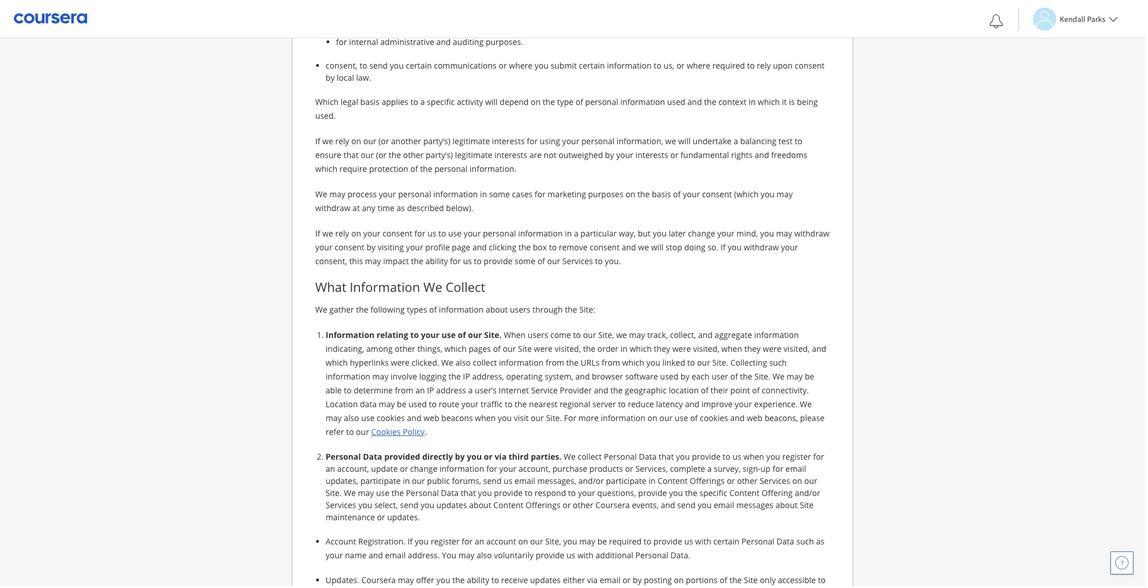 Task type: locate. For each thing, give the bounding box(es) containing it.
content
[[658, 475, 688, 486], [729, 487, 760, 498], [493, 499, 524, 510]]

1 where from the left
[[509, 60, 533, 71]]

0 horizontal spatial where
[[509, 60, 533, 71]]

1 vertical spatial list
[[320, 328, 830, 523]]

0 vertical spatial specific
[[427, 96, 455, 107]]

and inside account registration. if you register for an account on our site, you may be required to provide us with certain personal data such as your name and email address. you may also voluntarily provide us with additional personal data.
[[369, 550, 383, 561]]

experience.
[[754, 398, 798, 409]]

coursera inside we collect personal data that you provide to us when you register for an account, update or change information for your account, purchase products or services, complete a survey, sign-up for email updates, participate in our public forums, send us email messages, and/or participate in content offerings or other services on our site. we may use the personal data that you provide to respond to your questions, provide you the specific content offering and/or services you select, send you updates about content offerings or other coursera events, and send you email messages about site maintenance or updates.
[[596, 499, 630, 510]]

other down the messages, at the bottom of the page
[[573, 499, 593, 510]]

2 account, from the left
[[519, 463, 550, 474]]

consent, inside if we rely on your consent for us to use your personal information in a particular way, but you later change your mind, you may withdraw your consent by visiting your profile page and clicking the box to remove consent and we will stop doing so. if you withdraw your consent, this may impact the ability for us to provide some of our services to you.
[[315, 255, 347, 266]]

that down the forums,
[[461, 487, 476, 498]]

1 vertical spatial consent,
[[315, 255, 347, 266]]

traffic
[[481, 398, 503, 409]]

show notifications image
[[989, 14, 1003, 28]]

consent right 'upon' on the right top of page
[[795, 60, 825, 71]]

for
[[336, 36, 347, 47], [527, 135, 538, 146], [535, 188, 546, 199], [415, 228, 425, 239], [450, 255, 461, 266], [813, 451, 824, 462], [486, 463, 497, 474], [773, 463, 784, 474], [462, 536, 473, 547]]

services
[[562, 255, 593, 266], [760, 475, 790, 486], [326, 499, 356, 510]]

for
[[564, 412, 576, 423]]

web up .
[[424, 412, 439, 423]]

offerings down complete at the bottom
[[690, 475, 725, 486]]

that inside if we rely on our (or another party's) legitimate interests for using your personal information, we will undertake a balancing test to ensure that our (or the other party's) legitimate interests are not outweighed by your interests or fundamental rights and freedoms which require protection of the personal information.
[[344, 149, 359, 160]]

party's)
[[423, 135, 451, 146], [426, 149, 453, 160]]

with up portions
[[695, 536, 711, 547]]

0 horizontal spatial and/or
[[579, 475, 604, 486]]

they down track,
[[654, 343, 670, 354]]

other
[[403, 149, 424, 160], [395, 343, 415, 354], [737, 475, 758, 486], [573, 499, 593, 510]]

reduce
[[628, 398, 654, 409]]

on inside we collect personal data that you provide to us when you register for an account, update or change information for your account, purchase products or services, complete a survey, sign-up for email updates, participate in our public forums, send us email messages, and/or participate in content offerings or other services on our site. we may use the personal data that you provide to respond to your questions, provide you the specific content offering and/or services you select, send you updates about content offerings or other coursera events, and send you email messages about site maintenance or updates.
[[792, 475, 802, 486]]

0 horizontal spatial cookies
[[377, 412, 405, 423]]

also inside account registration. if you register for an account on our site, you may be required to provide us with certain personal data such as your name and email address. you may also voluntarily provide us with additional personal data.
[[477, 550, 492, 561]]

1 vertical spatial information
[[326, 329, 375, 340]]

and inside we collect personal data that you provide to us when you register for an account, update or change information for your account, purchase products or services, complete a survey, sign-up for email updates, participate in our public forums, send us email messages, and/or participate in content offerings or other services on our site. we may use the personal data that you provide to respond to your questions, provide you the specific content offering and/or services you select, send you updates about content offerings or other coursera events, and send you email messages about site maintenance or updates.
[[661, 499, 675, 510]]

via
[[495, 451, 507, 462], [587, 574, 598, 585]]

1 vertical spatial collect
[[578, 451, 602, 462]]

will left 'stop'
[[651, 242, 664, 252]]

not
[[544, 149, 557, 160]]

site. inside we collect personal data that you provide to us when you register for an account, update or change information for your account, purchase products or services, complete a survey, sign-up for email updates, participate in our public forums, send us email messages, and/or participate in content offerings or other services on our site. we may use the personal data that you provide to respond to your questions, provide you the specific content offering and/or services you select, send you updates about content offerings or other coursera events, and send you email messages about site maintenance or updates.
[[326, 487, 342, 498]]

for right cases on the left of page
[[535, 188, 546, 199]]

1 horizontal spatial cookies
[[700, 412, 728, 423]]

list containing information relating to your use of our site.
[[320, 328, 830, 523]]

rely inside consent, to send you certain communications or where you submit certain information to us, or where required to rely upon consent by local law.
[[757, 60, 771, 71]]

data.
[[671, 550, 690, 561]]

remove
[[559, 242, 588, 252]]

for up are
[[527, 135, 538, 146]]

data
[[363, 451, 382, 462], [639, 451, 657, 462], [441, 487, 459, 498], [777, 536, 794, 547]]

basis inside which legal basis applies to a specific activity will depend on the type of personal information used and the context in which it is being used.
[[360, 96, 380, 107]]

0 vertical spatial site,
[[598, 329, 614, 340]]

information up information,
[[620, 96, 665, 107]]

email down third at the bottom
[[515, 475, 535, 486]]

1 horizontal spatial some
[[515, 255, 535, 266]]

site, up order
[[598, 329, 614, 340]]

0 vertical spatial rely
[[757, 60, 771, 71]]

for internal administrative and auditing purposes. list item
[[336, 36, 830, 48]]

visit
[[514, 412, 529, 423]]

2 vertical spatial rely
[[335, 228, 349, 239]]

when
[[504, 329, 526, 340]]

1 horizontal spatial certain
[[579, 60, 605, 71]]

1 horizontal spatial also
[[456, 357, 471, 368]]

1 horizontal spatial participate
[[606, 475, 646, 486]]

or down additional
[[623, 574, 631, 585]]

1 participate from the left
[[360, 475, 401, 486]]

1 horizontal spatial an
[[415, 385, 425, 396]]

2 horizontal spatial services
[[760, 475, 790, 486]]

of right point
[[752, 385, 760, 396]]

on inside if we rely on your consent for us to use your personal information in a particular way, but you later change your mind, you may withdraw your consent by visiting your profile page and clicking the box to remove consent and we will stop doing so. if you withdraw your consent, this may impact the ability for us to provide some of our services to you.
[[351, 228, 361, 239]]

site. up pages
[[484, 329, 502, 340]]

be up "connectivity."
[[805, 371, 814, 382]]

1 horizontal spatial where
[[687, 60, 710, 71]]

withdraw inside we may process your personal information in some cases for marketing purposes on the basis of your consent (which you may withdraw at any time as described below).
[[315, 202, 350, 213]]

hyperlinks
[[350, 357, 389, 368]]

0 horizontal spatial when
[[475, 412, 496, 423]]

1 web from the left
[[424, 412, 439, 423]]

1 horizontal spatial ability
[[467, 574, 489, 585]]

what information we collect
[[315, 278, 485, 295]]

such
[[769, 357, 787, 368], [796, 536, 814, 547]]

way,
[[619, 228, 636, 239]]

purposes.
[[486, 36, 523, 47]]

when inside we collect personal data that you provide to us when you register for an account, update or change information for your account, purchase products or services, complete a survey, sign-up for email updates, participate in our public forums, send us email messages, and/or participate in content offerings or other services on our site. we may use the personal data that you provide to respond to your questions, provide you the specific content offering and/or services you select, send you updates about content offerings or other coursera events, and send you email messages about site maintenance or updates.
[[744, 451, 764, 462]]

on inside when users come to our site, we may track, collect, and aggregate information indicating, among other things, which pages of our site were visited, the order in which they were visited, when they were visited, and which hyperlinks were clicked. we also collect information from the urls from which you linked to our site. collecting such information may involve logging the ip address, operating system, and browser software used by each user of the site. we may be able to determine from an ip address a user's internet service provider and the geographic location of their point of connectivity. location data may be used to route your traffic to the nearest regional server to reduce latency and improve your experience. we may also use cookies and web beacons when you visit our site. for more information on our use of cookies and web beacons, please refer to our
[[648, 412, 657, 423]]

1 vertical spatial site
[[800, 499, 814, 510]]

change down the directly
[[410, 463, 437, 474]]

required up additional
[[609, 536, 642, 547]]

change
[[688, 228, 715, 239], [410, 463, 437, 474]]

account
[[486, 536, 516, 547]]

0 vertical spatial register
[[782, 451, 811, 462]]

1 horizontal spatial site,
[[598, 329, 614, 340]]

used down linked
[[660, 371, 679, 382]]

0 vertical spatial be
[[805, 371, 814, 382]]

were up the collecting
[[763, 343, 782, 354]]

or down the 'select,' at the left
[[377, 512, 385, 522]]

more
[[579, 412, 599, 423]]

questions,
[[597, 487, 636, 498]]

list item
[[326, 450, 830, 523]]

0 vertical spatial change
[[688, 228, 715, 239]]

doing
[[684, 242, 706, 252]]

1 vertical spatial also
[[344, 412, 359, 423]]

where
[[509, 60, 533, 71], [687, 60, 710, 71]]

consent inside consent, to send you certain communications or where you submit certain information to us, or where required to rely upon consent by local law.
[[795, 60, 825, 71]]

some inside if we rely on your consent for us to use your personal information in a particular way, but you later change your mind, you may withdraw your consent by visiting your profile page and clicking the box to remove consent and we will stop doing so. if you withdraw your consent, this may impact the ability for us to provide some of our services to you.
[[515, 255, 535, 266]]

list
[[320, 0, 830, 83], [320, 328, 830, 523], [320, 535, 830, 586]]

for left "internal"
[[336, 36, 347, 47]]

some down box
[[515, 255, 535, 266]]

0 vertical spatial ip
[[463, 371, 470, 382]]

send up updates.
[[400, 499, 418, 510]]

1 vertical spatial content
[[729, 487, 760, 498]]

for down page
[[450, 255, 461, 266]]

1 horizontal spatial as
[[816, 536, 825, 547]]

on inside we may process your personal information in some cases for marketing purposes on the basis of your consent (which you may withdraw at any time as described below).
[[626, 188, 635, 199]]

2 visited, from the left
[[693, 343, 719, 354]]

by left local
[[326, 72, 335, 83]]

profile
[[425, 242, 450, 252]]

1 horizontal spatial required
[[713, 60, 745, 71]]

1 horizontal spatial when
[[722, 343, 742, 354]]

1 vertical spatial withdraw
[[794, 228, 830, 239]]

used up policy
[[409, 398, 427, 409]]

2 vertical spatial be
[[598, 536, 607, 547]]

0 vertical spatial coursera
[[596, 499, 630, 510]]

personal data provided directly by you or via third parties.
[[326, 451, 562, 462]]

you inside updates. coursera may offer you the ability to receive updates either via email or by posting on portions of the site only accessible to
[[436, 574, 450, 585]]

which inside if we rely on our (or another party's) legitimate interests for using your personal information, we will undertake a balancing test to ensure that our (or the other party's) legitimate interests are not outweighed by your interests or fundamental rights and freedoms which require protection of the personal information.
[[315, 163, 337, 174]]

the up address
[[449, 371, 461, 382]]

0 horizontal spatial certain
[[406, 60, 432, 71]]

0 vertical spatial that
[[344, 149, 359, 160]]

an down logging
[[415, 385, 425, 396]]

internal
[[349, 36, 378, 47]]

be inside account registration. if you register for an account on our site, you may be required to provide us with certain personal data such as your name and email address. you may also voluntarily provide us with additional personal data.
[[598, 536, 607, 547]]

order
[[598, 343, 619, 354]]

0 horizontal spatial visited,
[[555, 343, 581, 354]]

about
[[486, 304, 508, 315], [469, 499, 491, 510], [776, 499, 798, 510]]

1 vertical spatial and/or
[[795, 487, 820, 498]]

law.
[[356, 72, 371, 83]]

with
[[695, 536, 711, 547], [577, 550, 594, 561]]

ability down profile
[[425, 255, 448, 266]]

may left process
[[329, 188, 346, 199]]

we inside when users come to our site, we may track, collect, and aggregate information indicating, among other things, which pages of our site were visited, the order in which they were visited, when they were visited, and which hyperlinks were clicked. we also collect information from the urls from which you linked to our site. collecting such information may involve logging the ip address, operating system, and browser software used by each user of the site. we may be able to determine from an ip address a user's internet service provider and the geographic location of their point of connectivity. location data may be used to route your traffic to the nearest regional server to reduce latency and improve your experience. we may also use cookies and web beacons when you visit our site. for more information on our use of cookies and web beacons, please refer to our
[[616, 329, 627, 340]]

updates
[[437, 499, 467, 510], [530, 574, 561, 585]]

of down box
[[537, 255, 545, 266]]

such inside account registration. if you register for an account on our site, you may be required to provide us with certain personal data such as your name and email address. you may also voluntarily provide us with additional personal data.
[[796, 536, 814, 547]]

0 horizontal spatial be
[[397, 398, 406, 409]]

send inside consent, to send you certain communications or where you submit certain information to us, or where required to rely upon consent by local law.
[[369, 60, 388, 71]]

other inside if we rely on our (or another party's) legitimate interests for using your personal information, we will undertake a balancing test to ensure that our (or the other party's) legitimate interests are not outweighed by your interests or fundamental rights and freedoms which require protection of the personal information.
[[403, 149, 424, 160]]

rely inside if we rely on your consent for us to use your personal information in a particular way, but you later change your mind, you may withdraw your consent by visiting your profile page and clicking the box to remove consent and we will stop doing so. if you withdraw your consent, this may impact the ability for us to provide some of our services to you.
[[335, 228, 349, 239]]

participate
[[360, 475, 401, 486], [606, 475, 646, 486]]

users up when
[[510, 304, 530, 315]]

on right depend
[[531, 96, 541, 107]]

1 vertical spatial ability
[[467, 574, 489, 585]]

participate down update
[[360, 475, 401, 486]]

will inside if we rely on our (or another party's) legitimate interests for using your personal information, we will undertake a balancing test to ensure that our (or the other party's) legitimate interests are not outweighed by your interests or fundamental rights and freedoms which require protection of the personal information.
[[678, 135, 691, 146]]

survey,
[[714, 463, 741, 474]]

on up 'offering'
[[792, 475, 802, 486]]

account
[[326, 536, 356, 547]]

2 web from the left
[[747, 412, 763, 423]]

involve
[[391, 371, 417, 382]]

if
[[315, 135, 320, 146], [315, 228, 320, 239], [721, 242, 726, 252], [408, 536, 413, 547]]

which inside which legal basis applies to a specific activity will depend on the type of personal information used and the context in which it is being used.
[[758, 96, 780, 107]]

information inside we may process your personal information in some cases for marketing purposes on the basis of your consent (which you may withdraw at any time as described below).
[[433, 188, 478, 199]]

0 vertical spatial content
[[658, 475, 688, 486]]

services up maintenance
[[326, 499, 356, 510]]

information inside consent, to send you certain communications or where you submit certain information to us, or where required to rely upon consent by local law.
[[607, 60, 652, 71]]

1 vertical spatial when
[[475, 412, 496, 423]]

box
[[533, 242, 547, 252]]

up
[[761, 463, 771, 474]]

by inside when users come to our site, we may track, collect, and aggregate information indicating, among other things, which pages of our site were visited, the order in which they were visited, when they were visited, and which hyperlinks were clicked. we also collect information from the urls from which you linked to our site. collecting such information may involve logging the ip address, operating system, and browser software used by each user of the site. we may be able to determine from an ip address a user's internet service provider and the geographic location of their point of connectivity. location data may be used to route your traffic to the nearest regional server to reduce latency and improve your experience. we may also use cookies and web beacons when you visit our site. for more information on our use of cookies and web beacons, please refer to our
[[681, 371, 690, 382]]

3 visited, from the left
[[784, 343, 810, 354]]

site, inside account registration. if you register for an account on our site, you may be required to provide us with certain personal data such as your name and email address. you may also voluntarily provide us with additional personal data.
[[545, 536, 561, 547]]

0 vertical spatial information
[[350, 278, 420, 295]]

or down provided
[[400, 463, 408, 474]]

updates. coursera may offer you the ability to receive updates either via email or by posting on portions of the site only accessible to list item
[[326, 574, 830, 586]]

process
[[348, 188, 377, 199]]

required inside consent, to send you certain communications or where you submit certain information to us, or where required to rely upon consent by local law.
[[713, 60, 745, 71]]

ensure
[[315, 149, 341, 160]]

0 horizontal spatial web
[[424, 412, 439, 423]]

site.
[[484, 329, 502, 340], [712, 357, 728, 368], [755, 371, 771, 382], [546, 412, 562, 423], [326, 487, 342, 498]]

updates left either
[[530, 574, 561, 585]]

context
[[719, 96, 747, 107]]

ip
[[463, 371, 470, 382], [427, 385, 434, 396]]

help center image
[[1115, 556, 1129, 570]]

complete
[[670, 463, 705, 474]]

1 horizontal spatial visited,
[[693, 343, 719, 354]]

we collect personal data that you provide to us when you register for an account, update or change information for your account, purchase products or services, complete a survey, sign-up for email updates, participate in our public forums, send us email messages, and/or participate in content offerings or other services on our site. we may use the personal data that you provide to respond to your questions, provide you the specific content offering and/or services you select, send you updates about content offerings or other coursera events, and send you email messages about site maintenance or updates.
[[326, 451, 824, 522]]

depend
[[500, 96, 529, 107]]

to right applies
[[411, 96, 418, 107]]

1 vertical spatial will
[[678, 135, 691, 146]]

0 vertical spatial ability
[[425, 255, 448, 266]]

2 horizontal spatial that
[[659, 451, 674, 462]]

updates inside we collect personal data that you provide to us when you register for an account, update or change information for your account, purchase products or services, complete a survey, sign-up for email updates, participate in our public forums, send us email messages, and/or participate in content offerings or other services on our site. we may use the personal data that you provide to respond to your questions, provide you the specific content offering and/or services you select, send you updates about content offerings or other coursera events, and send you email messages about site maintenance or updates.
[[437, 499, 467, 510]]

1 vertical spatial as
[[816, 536, 825, 547]]

0 horizontal spatial site,
[[545, 536, 561, 547]]

location
[[669, 385, 699, 396]]

location
[[326, 398, 358, 409]]

1 horizontal spatial be
[[598, 536, 607, 547]]

0 horizontal spatial as
[[397, 202, 405, 213]]

beacons
[[441, 412, 473, 423]]

information inside we collect personal data that you provide to us when you register for an account, update or change information for your account, purchase products or services, complete a survey, sign-up for email updates, participate in our public forums, send us email messages, and/or participate in content offerings or other services on our site. we may use the personal data that you provide to respond to your questions, provide you the specific content offering and/or services you select, send you updates about content offerings or other coursera events, and send you email messages about site maintenance or updates.
[[440, 463, 484, 474]]

us up either
[[567, 550, 575, 561]]

information relating to your use of our site.
[[326, 329, 502, 340]]

upon
[[773, 60, 793, 71]]

register inside we collect personal data that you provide to us when you register for an account, update or change information for your account, purchase products or services, complete a survey, sign-up for email updates, participate in our public forums, send us email messages, and/or participate in content offerings or other services on our site. we may use the personal data that you provide to respond to your questions, provide you the specific content offering and/or services you select, send you updates about content offerings or other coursera events, and send you email messages about site maintenance or updates.
[[782, 451, 811, 462]]

coursera down questions,
[[596, 499, 630, 510]]

0 vertical spatial such
[[769, 357, 787, 368]]

of up later
[[673, 188, 681, 199]]

register
[[782, 451, 811, 462], [431, 536, 460, 547]]

the left urls at the right
[[566, 357, 579, 368]]

services,
[[635, 463, 668, 474]]

1 horizontal spatial that
[[461, 487, 476, 498]]

data
[[360, 398, 377, 409]]

information inside 'list'
[[326, 329, 375, 340]]

will right activity
[[485, 96, 498, 107]]

services inside if we rely on your consent for us to use your personal information in a particular way, but you later change your mind, you may withdraw your consent by visiting your profile page and clicking the box to remove consent and we will stop doing so. if you withdraw your consent, this may impact the ability for us to provide some of our services to you.
[[562, 255, 593, 266]]

of inside updates. coursera may offer you the ability to receive updates either via email or by posting on portions of the site only accessible to
[[720, 574, 727, 585]]

address.
[[408, 550, 440, 561]]

you
[[390, 60, 404, 71], [535, 60, 549, 71], [761, 188, 775, 199], [653, 228, 667, 239], [760, 228, 774, 239], [728, 242, 742, 252], [646, 357, 660, 368], [498, 412, 512, 423], [467, 451, 482, 462], [676, 451, 690, 462], [766, 451, 780, 462], [478, 487, 492, 498], [669, 487, 683, 498], [358, 499, 372, 510], [421, 499, 434, 510], [698, 499, 712, 510], [415, 536, 429, 547], [563, 536, 577, 547], [436, 574, 450, 585]]

able
[[326, 385, 342, 396]]

of
[[576, 96, 583, 107], [410, 163, 418, 174], [673, 188, 681, 199], [537, 255, 545, 266], [429, 304, 437, 315], [458, 329, 466, 340], [493, 343, 501, 354], [730, 371, 738, 382], [701, 385, 709, 396], [752, 385, 760, 396], [690, 412, 698, 423], [720, 574, 727, 585]]

be down involve
[[397, 398, 406, 409]]

ip down logging
[[427, 385, 434, 396]]

to
[[360, 60, 367, 71], [654, 60, 662, 71], [747, 60, 755, 71], [411, 96, 418, 107], [795, 135, 803, 146], [438, 228, 446, 239], [549, 242, 557, 252], [474, 255, 482, 266], [595, 255, 603, 266], [410, 329, 419, 340], [573, 329, 581, 340], [687, 357, 695, 368], [344, 385, 352, 396], [429, 398, 437, 409], [505, 398, 513, 409], [618, 398, 626, 409], [346, 426, 354, 437], [723, 451, 731, 462], [525, 487, 533, 498], [568, 487, 576, 498], [644, 536, 651, 547], [491, 574, 499, 585], [818, 574, 826, 585]]

information up the collecting
[[754, 329, 799, 340]]

0 horizontal spatial ability
[[425, 255, 448, 266]]

be up additional
[[598, 536, 607, 547]]

rely inside if we rely on our (or another party's) legitimate interests for using your personal information, we will undertake a balancing test to ensure that our (or the other party's) legitimate interests are not outweighed by your interests or fundamental rights and freedoms which require protection of the personal information.
[[335, 135, 349, 146]]

0 horizontal spatial register
[[431, 536, 460, 547]]

3 list from the top
[[320, 535, 830, 586]]

you.
[[605, 255, 621, 266]]

or inside updates. coursera may offer you the ability to receive updates either via email or by posting on portions of the site only accessible to
[[623, 574, 631, 585]]

and inside which legal basis applies to a specific activity will depend on the type of personal information used and the context in which it is being used.
[[688, 96, 702, 107]]

on inside if we rely on our (or another party's) legitimate interests for using your personal information, we will undertake a balancing test to ensure that our (or the other party's) legitimate interests are not outweighed by your interests or fundamental rights and freedoms which require protection of the personal information.
[[351, 135, 361, 146]]

account,
[[337, 463, 369, 474], [519, 463, 550, 474]]

other down sign-
[[737, 475, 758, 486]]

to up things,
[[410, 329, 419, 340]]

for inside if we rely on our (or another party's) legitimate interests for using your personal information, we will undertake a balancing test to ensure that our (or the other party's) legitimate interests are not outweighed by your interests or fundamental rights and freedoms which require protection of the personal information.
[[527, 135, 538, 146]]

for down please
[[813, 451, 824, 462]]

type
[[557, 96, 574, 107]]

among
[[366, 343, 393, 354]]

directly
[[422, 451, 453, 462]]

our inside account registration. if you register for an account on our site, you may be required to provide us with certain personal data such as your name and email address. you may also voluntarily provide us with additional personal data.
[[530, 536, 543, 547]]

1 vertical spatial an
[[326, 463, 335, 474]]

1 horizontal spatial basis
[[652, 188, 671, 199]]

of inside if we rely on your consent for us to use your personal information in a particular way, but you later change your mind, you may withdraw your consent by visiting your profile page and clicking the box to remove consent and we will stop doing so. if you withdraw your consent, this may impact the ability for us to provide some of our services to you.
[[537, 255, 545, 266]]

on
[[531, 96, 541, 107], [351, 135, 361, 146], [626, 188, 635, 199], [351, 228, 361, 239], [648, 412, 657, 423], [792, 475, 802, 486], [518, 536, 528, 547], [674, 574, 684, 585]]

0 vertical spatial used
[[667, 96, 686, 107]]

data down public
[[441, 487, 459, 498]]

it
[[782, 96, 787, 107]]

collect up 'products'
[[578, 451, 602, 462]]

by inside updates. coursera may offer you the ability to receive updates either via email or by posting on portions of the site only accessible to
[[633, 574, 642, 585]]

email inside updates. coursera may offer you the ability to receive updates either via email or by posting on portions of the site only accessible to
[[600, 574, 621, 585]]

1 vertical spatial site,
[[545, 536, 561, 547]]

will inside which legal basis applies to a specific activity will depend on the type of personal information used and the context in which it is being used.
[[485, 96, 498, 107]]

what
[[315, 278, 346, 295]]

0 horizontal spatial site
[[518, 343, 532, 354]]

on inside account registration. if you register for an account on our site, you may be required to provide us with certain personal data such as your name and email address. you may also voluntarily provide us with additional personal data.
[[518, 536, 528, 547]]

1 horizontal spatial via
[[587, 574, 598, 585]]

such inside when users come to our site, we may track, collect, and aggregate information indicating, among other things, which pages of our site were visited, the order in which they were visited, when they were visited, and which hyperlinks were clicked. we also collect information from the urls from which you linked to our site. collecting such information may involve logging the ip address, operating system, and browser software used by each user of the site. we may be able to determine from an ip address a user's internet service provider and the geographic location of their point of connectivity. location data may be used to route your traffic to the nearest regional server to reduce latency and improve your experience. we may also use cookies and web beacons when you visit our site. for more information on our use of cookies and web beacons, please refer to our
[[769, 357, 787, 368]]

1 horizontal spatial content
[[658, 475, 688, 486]]

either
[[563, 574, 585, 585]]

we inside we may process your personal information in some cases for marketing purposes on the basis of your consent (which you may withdraw at any time as described below).
[[315, 188, 327, 199]]

0 horizontal spatial they
[[654, 343, 670, 354]]

2 list from the top
[[320, 328, 830, 523]]

register inside account registration. if you register for an account on our site, you may be required to provide us with certain personal data such as your name and email address. you may also voluntarily provide us with additional personal data.
[[431, 536, 460, 547]]

0 horizontal spatial services
[[326, 499, 356, 510]]

specific inside we collect personal data that you provide to us when you register for an account, update or change information for your account, purchase products or services, complete a survey, sign-up for email updates, participate in our public forums, send us email messages, and/or participate in content offerings or other services on our site. we may use the personal data that you provide to respond to your questions, provide you the specific content offering and/or services you select, send you updates about content offerings or other coursera events, and send you email messages about site maintenance or updates.
[[700, 487, 727, 498]]

1 vertical spatial party's)
[[426, 149, 453, 160]]

2 horizontal spatial site
[[800, 499, 814, 510]]

1 horizontal spatial specific
[[700, 487, 727, 498]]

we
[[322, 135, 333, 146], [665, 135, 676, 146], [322, 228, 333, 239], [638, 242, 649, 252], [616, 329, 627, 340]]

personal inside which legal basis applies to a specific activity will depend on the type of personal information used and the context in which it is being used.
[[585, 96, 618, 107]]

we
[[315, 188, 327, 199], [423, 278, 442, 295], [315, 304, 327, 315], [441, 357, 453, 368], [773, 371, 785, 382], [800, 398, 812, 409], [564, 451, 576, 462], [344, 487, 356, 498]]

basis
[[360, 96, 380, 107], [652, 188, 671, 199]]

administrative
[[380, 36, 434, 47]]

we down but
[[638, 242, 649, 252]]

via inside updates. coursera may offer you the ability to receive updates either via email or by posting on portions of the site only accessible to
[[587, 574, 598, 585]]

0 vertical spatial and/or
[[579, 475, 604, 486]]

or left fundamental
[[670, 149, 679, 160]]

consent, inside consent, to send you certain communications or where you submit certain information to us, or where required to rely upon consent by local law.
[[326, 60, 358, 71]]

information inside which legal basis applies to a specific activity will depend on the type of personal information used and the context in which it is being used.
[[620, 96, 665, 107]]

us down third at the bottom
[[504, 475, 513, 486]]

1 vertical spatial with
[[577, 550, 594, 561]]

of inside if we rely on our (or another party's) legitimate interests for using your personal information, we will undertake a balancing test to ensure that our (or the other party's) legitimate interests are not outweighed by your interests or fundamental rights and freedoms which require protection of the personal information.
[[410, 163, 418, 174]]

to down internet
[[505, 398, 513, 409]]

by inside if we rely on your consent for us to use your personal information in a particular way, but you later change your mind, you may withdraw your consent by visiting your profile page and clicking the box to remove consent and we will stop doing so. if you withdraw your consent, this may impact the ability for us to provide some of our services to you.
[[367, 242, 376, 252]]

if inside if we rely on our (or another party's) legitimate interests for using your personal information, we will undertake a balancing test to ensure that our (or the other party's) legitimate interests are not outweighed by your interests or fundamental rights and freedoms which require protection of the personal information.
[[315, 135, 320, 146]]

0 horizontal spatial ip
[[427, 385, 434, 396]]

to left route
[[429, 398, 437, 409]]

information up indicating,
[[326, 329, 375, 340]]

1 list from the top
[[320, 0, 830, 83]]

the left box
[[518, 242, 531, 252]]

route
[[439, 398, 459, 409]]

if inside account registration. if you register for an account on our site, you may be required to provide us with certain personal data such as your name and email address. you may also voluntarily provide us with additional personal data.
[[408, 536, 413, 547]]

provide inside if we rely on your consent for us to use your personal information in a particular way, but you later change your mind, you may withdraw your consent by visiting your profile page and clicking the box to remove consent and we will stop doing so. if you withdraw your consent, this may impact the ability for us to provide some of our services to you.
[[484, 255, 513, 266]]

0 horizontal spatial collect
[[473, 357, 497, 368]]

0 horizontal spatial some
[[489, 188, 510, 199]]

which left it
[[758, 96, 780, 107]]

coursera image
[[14, 9, 87, 28]]

if up what
[[315, 228, 320, 239]]

when down traffic
[[475, 412, 496, 423]]

1 vertical spatial via
[[587, 574, 598, 585]]

an inside when users come to our site, we may track, collect, and aggregate information indicating, among other things, which pages of our site were visited, the order in which they were visited, when they were visited, and which hyperlinks were clicked. we also collect information from the urls from which you linked to our site. collecting such information may involve logging the ip address, operating system, and browser software used by each user of the site. we may be able to determine from an ip address a user's internet service provider and the geographic location of their point of connectivity. location data may be used to route your traffic to the nearest regional server to reduce latency and improve your experience. we may also use cookies and web beacons when you visit our site. for more information on our use of cookies and web beacons, please refer to our
[[415, 385, 425, 396]]

1 vertical spatial specific
[[700, 487, 727, 498]]

1 vertical spatial change
[[410, 463, 437, 474]]

will up fundamental
[[678, 135, 691, 146]]

party's) up described
[[426, 149, 453, 160]]

information up box
[[518, 228, 563, 239]]

a left user's
[[468, 385, 473, 396]]

of inside we may process your personal information in some cases for marketing purposes on the basis of your consent (which you may withdraw at any time as described below).
[[673, 188, 681, 199]]

certain inside account registration. if you register for an account on our site, you may be required to provide us with certain personal data such as your name and email address. you may also voluntarily provide us with additional personal data.
[[714, 536, 740, 547]]

from down order
[[602, 357, 620, 368]]

to inside account registration. if you register for an account on our site, you may be required to provide us with certain personal data such as your name and email address. you may also voluntarily provide us with additional personal data.
[[644, 536, 651, 547]]

1 they from the left
[[654, 343, 670, 354]]

1 horizontal spatial offerings
[[690, 475, 725, 486]]

1 vertical spatial services
[[760, 475, 790, 486]]

1 horizontal spatial will
[[651, 242, 664, 252]]

for right up
[[773, 463, 784, 474]]

offerings
[[690, 475, 725, 486], [526, 499, 561, 510]]

each
[[692, 371, 710, 382]]

service
[[531, 385, 558, 396]]

visiting
[[378, 242, 404, 252]]

1 account, from the left
[[337, 463, 369, 474]]

a inside we collect personal data that you provide to us when you register for an account, update or change information for your account, purchase products or services, complete a survey, sign-up for email updates, participate in our public forums, send us email messages, and/or participate in content offerings or other services on our site. we may use the personal data that you provide to respond to your questions, provide you the specific content offering and/or services you select, send you updates about content offerings or other coursera events, and send you email messages about site maintenance or updates.
[[707, 463, 712, 474]]

on up require
[[351, 135, 361, 146]]

may inside we collect personal data that you provide to us when you register for an account, update or change information for your account, purchase products or services, complete a survey, sign-up for email updates, participate in our public forums, send us email messages, and/or participate in content offerings or other services on our site. we may use the personal data that you provide to respond to your questions, provide you the specific content offering and/or services you select, send you updates about content offerings or other coursera events, and send you email messages about site maintenance or updates.
[[358, 487, 374, 498]]

name
[[345, 550, 367, 561]]

products
[[590, 463, 623, 474]]

cookies
[[377, 412, 405, 423], [700, 412, 728, 423]]

if up the ensure at the left top
[[315, 135, 320, 146]]

0 horizontal spatial required
[[609, 536, 642, 547]]

local
[[337, 72, 354, 83]]

may
[[329, 188, 346, 199], [777, 188, 793, 199], [776, 228, 792, 239], [365, 255, 381, 266], [629, 329, 645, 340], [372, 371, 389, 382], [787, 371, 803, 382], [379, 398, 395, 409], [326, 412, 342, 423], [358, 487, 374, 498], [579, 536, 595, 547], [458, 550, 475, 561], [398, 574, 414, 585]]

to inside which legal basis applies to a specific activity will depend on the type of personal information used and the context in which it is being used.
[[411, 96, 418, 107]]

information,
[[617, 135, 663, 146]]

updates inside updates. coursera may offer you the ability to receive updates either via email or by posting on portions of the site only accessible to
[[530, 574, 561, 585]]

and/or right 'offering'
[[795, 487, 820, 498]]

certain up portions
[[714, 536, 740, 547]]

content up messages
[[729, 487, 760, 498]]

required up context
[[713, 60, 745, 71]]

used down us,
[[667, 96, 686, 107]]

participate up questions,
[[606, 475, 646, 486]]

email
[[786, 463, 806, 474], [515, 475, 535, 486], [714, 499, 734, 510], [385, 550, 406, 561], [600, 574, 621, 585]]

browser
[[592, 371, 623, 382]]

0 vertical spatial list
[[320, 0, 830, 83]]

0 vertical spatial will
[[485, 96, 498, 107]]

site right messages
[[800, 499, 814, 510]]

1 vertical spatial register
[[431, 536, 460, 547]]

to inside if we rely on our (or another party's) legitimate interests for using your personal information, we will undertake a balancing test to ensure that our (or the other party's) legitimate interests are not outweighed by your interests or fundamental rights and freedoms which require protection of the personal information.
[[795, 135, 803, 146]]

0 vertical spatial as
[[397, 202, 405, 213]]

0 horizontal spatial updates
[[437, 499, 467, 510]]

0 horizontal spatial withdraw
[[315, 202, 350, 213]]

1 horizontal spatial site
[[744, 574, 758, 585]]

latency
[[656, 398, 683, 409]]

list item containing personal data provided directly by you or via third parties.
[[326, 450, 830, 523]]

from up system,
[[546, 357, 564, 368]]

we up please
[[800, 398, 812, 409]]



Task type: vqa. For each thing, say whether or not it's contained in the screenshot.
rightmost account,
yes



Task type: describe. For each thing, give the bounding box(es) containing it.
by inside consent, to send you certain communications or where you submit certain information to us, or where required to rely upon consent by local law.
[[326, 72, 335, 83]]

legal
[[341, 96, 358, 107]]

2 horizontal spatial content
[[729, 487, 760, 498]]

time
[[378, 202, 395, 213]]

provider
[[560, 385, 592, 396]]

collect inside we collect personal data that you provide to us when you register for an account, update or change information for your account, purchase products or services, complete a survey, sign-up for email updates, participate in our public forums, send us email messages, and/or participate in content offerings or other services on our site. we may use the personal data that you provide to respond to your questions, provide you the specific content offering and/or services you select, send you updates about content offerings or other coursera events, and send you email messages about site maintenance or updates.
[[578, 451, 602, 462]]

freedoms
[[771, 149, 808, 160]]

we up "connectivity."
[[773, 371, 785, 382]]

we down the updates, at the left of page
[[344, 487, 356, 498]]

about down 'offering'
[[776, 499, 798, 510]]

when users come to our site, we may track, collect, and aggregate information indicating, among other things, which pages of our site were visited, the order in which they were visited, when they were visited, and which hyperlinks were clicked. we also collect information from the urls from which you linked to our site. collecting such information may involve logging the ip address, operating system, and browser software used by each user of the site. we may be able to determine from an ip address a user's internet service provider and the geographic location of their point of connectivity. location data may be used to route your traffic to the nearest regional server to reduce latency and improve your experience. we may also use cookies and web beacons when you visit our site. for more information on our use of cookies and web beacons, please refer to our
[[326, 329, 826, 437]]

the down complete at the bottom
[[685, 487, 697, 498]]

1 vertical spatial ip
[[427, 385, 434, 396]]

to left us,
[[654, 60, 662, 71]]

the up the 'select,' at the left
[[392, 487, 404, 498]]

2 vertical spatial withdraw
[[744, 242, 779, 252]]

information inside if we rely on your consent for us to use your personal information in a particular way, but you later change your mind, you may withdraw your consent by visiting your profile page and clicking the box to remove consent and we will stop doing so. if you withdraw your consent, this may impact the ability for us to provide some of our services to you.
[[518, 228, 563, 239]]

of right types
[[429, 304, 437, 315]]

pages
[[469, 343, 491, 354]]

linked
[[662, 357, 685, 368]]

their
[[711, 385, 728, 396]]

about up when
[[486, 304, 508, 315]]

messages,
[[537, 475, 576, 486]]

for inside list item
[[336, 36, 347, 47]]

registration.
[[358, 536, 406, 547]]

we gather the following types of information about users through the site:
[[315, 304, 595, 315]]

we left gather
[[315, 304, 327, 315]]

software
[[625, 371, 658, 382]]

used.
[[315, 110, 336, 121]]

1 vertical spatial (or
[[376, 149, 387, 160]]

0 vertical spatial via
[[495, 451, 507, 462]]

email inside account registration. if you register for an account on our site, you may be required to provide us with certain personal data such as your name and email address. you may also voluntarily provide us with additional personal data.
[[385, 550, 406, 561]]

information down "collect"
[[439, 304, 484, 315]]

site, inside when users come to our site, we may track, collect, and aggregate information indicating, among other things, which pages of our site were visited, the order in which they were visited, when they were visited, and which hyperlinks were clicked. we also collect information from the urls from which you linked to our site. collecting such information may involve logging the ip address, operating system, and browser software used by each user of the site. we may be able to determine from an ip address a user's internet service provider and the geographic location of their point of connectivity. location data may be used to route your traffic to the nearest regional server to reduce latency and improve your experience. we may also use cookies and web beacons when you visit our site. for more information on our use of cookies and web beacons, please refer to our
[[598, 329, 614, 340]]

1 cookies from the left
[[377, 412, 405, 423]]

1 vertical spatial used
[[660, 371, 679, 382]]

may right data
[[379, 398, 395, 409]]

if right so.
[[721, 242, 726, 252]]

protection
[[369, 163, 408, 174]]

send right the forums,
[[483, 475, 502, 486]]

information.
[[470, 163, 516, 174]]

the left type
[[543, 96, 555, 107]]

outweighed
[[559, 149, 603, 160]]

through
[[533, 304, 563, 315]]

connectivity.
[[762, 385, 809, 396]]

rely for if we rely on your consent for us to use your personal information in a particular way, but you later change your mind, you may withdraw your consent by visiting your profile page and clicking the box to remove consent and we will stop doing so. if you withdraw your consent, this may impact the ability for us to provide some of our services to you.
[[335, 228, 349, 239]]

system,
[[545, 371, 573, 382]]

consent down particular
[[590, 242, 620, 252]]

public
[[427, 475, 450, 486]]

particular
[[581, 228, 617, 239]]

in inside which legal basis applies to a specific activity will depend on the type of personal information used and the context in which it is being used.
[[749, 96, 756, 107]]

0 vertical spatial with
[[695, 536, 711, 547]]

third
[[509, 451, 529, 462]]

provided
[[384, 451, 420, 462]]

to up "collect"
[[474, 255, 482, 266]]

(which
[[734, 188, 759, 199]]

list containing account registration. if you register for an account on our site, you may be required to provide us with certain personal data such as your name and email address. you may also voluntarily provide us with additional personal data.
[[320, 535, 830, 586]]

mind,
[[737, 228, 758, 239]]

accessible
[[778, 574, 816, 585]]

the down the collecting
[[740, 371, 752, 382]]

as inside we may process your personal information in some cases for marketing purposes on the basis of your consent (which you may withdraw at any time as described below).
[[397, 202, 405, 213]]

which down indicating,
[[326, 357, 348, 368]]

and inside list item
[[436, 36, 451, 47]]

posting
[[644, 574, 672, 585]]

additional
[[596, 550, 633, 561]]

a inside if we rely on your consent for us to use your personal information in a particular way, but you later change your mind, you may withdraw your consent by visiting your profile page and clicking the box to remove consent and we will stop doing so. if you withdraw your consent, this may impact the ability for us to provide some of our services to you.
[[574, 228, 579, 239]]

information down reduce
[[601, 412, 646, 423]]

messages
[[736, 499, 774, 510]]

2 vertical spatial that
[[461, 487, 476, 498]]

specific inside which legal basis applies to a specific activity will depend on the type of personal information used and the context in which it is being used.
[[427, 96, 455, 107]]

site inside we collect personal data that you provide to us when you register for an account, update or change information for your account, purchase products or services, complete a survey, sign-up for email updates, participate in our public forums, send us email messages, and/or participate in content offerings or other services on our site. we may use the personal data that you provide to respond to your questions, provide you the specific content offering and/or services you select, send you updates about content offerings or other coursera events, and send you email messages about site maintenance or updates.
[[800, 499, 814, 510]]

in down provided
[[403, 475, 410, 486]]

other inside when users come to our site, we may track, collect, and aggregate information indicating, among other things, which pages of our site were visited, the order in which they were visited, when they were visited, and which hyperlinks were clicked. we also collect information from the urls from which you linked to our site. collecting such information may involve logging the ip address, operating system, and browser software used by each user of the site. we may be able to determine from an ip address a user's internet service provider and the geographic location of their point of connectivity. location data may be used to route your traffic to the nearest regional server to reduce latency and improve your experience. we may also use cookies and web beacons when you visit our site. for more information on our use of cookies and web beacons, please refer to our
[[395, 343, 415, 354]]

were down collect,
[[672, 343, 691, 354]]

we right information,
[[665, 135, 676, 146]]

0 horizontal spatial offerings
[[526, 499, 561, 510]]

change inside if we rely on your consent for us to use your personal information in a particular way, but you later change your mind, you may withdraw your consent by visiting your profile page and clicking the box to remove consent and we will stop doing so. if you withdraw your consent, this may impact the ability for us to provide some of our services to you.
[[688, 228, 715, 239]]

2 vertical spatial services
[[326, 499, 356, 510]]

rights
[[731, 149, 753, 160]]

email right up
[[786, 463, 806, 474]]

or right us,
[[677, 60, 685, 71]]

0 vertical spatial legitimate
[[453, 135, 490, 146]]

which left pages
[[445, 343, 467, 354]]

for inside account registration. if you register for an account on our site, you may be required to provide us with certain personal data such as your name and email address. you may also voluntarily provide us with additional personal data.
[[462, 536, 473, 547]]

of down location
[[690, 412, 698, 423]]

which down track,
[[630, 343, 652, 354]]

collect
[[446, 278, 485, 295]]

may inside updates. coursera may offer you the ability to receive updates either via email or by posting on portions of the site only accessible to
[[398, 574, 414, 585]]

in down services,
[[649, 475, 656, 486]]

1 horizontal spatial ip
[[463, 371, 470, 382]]

please
[[800, 412, 825, 423]]

use inside if we rely on your consent for us to use your personal information in a particular way, but you later change your mind, you may withdraw your consent by visiting your profile page and clicking the box to remove consent and we will stop doing so. if you withdraw your consent, this may impact the ability for us to provide some of our services to you.
[[448, 228, 462, 239]]

1 horizontal spatial and/or
[[795, 487, 820, 498]]

cookies
[[371, 426, 401, 437]]

collect inside when users come to our site, we may track, collect, and aggregate information indicating, among other things, which pages of our site were visited, the order in which they were visited, when they were visited, and which hyperlinks were clicked. we also collect information from the urls from which you linked to our site. collecting such information may involve logging the ip address, operating system, and browser software used by each user of the site. we may be able to determine from an ip address a user's internet service provider and the geographic location of their point of connectivity. location data may be used to route your traffic to the nearest regional server to reduce latency and improve your experience. we may also use cookies and web beacons when you visit our site. for more information on our use of cookies and web beacons, please refer to our
[[473, 357, 497, 368]]

site inside when users come to our site, we may track, collect, and aggregate information indicating, among other things, which pages of our site were visited, the order in which they were visited, when they were visited, and which hyperlinks were clicked. we also collect information from the urls from which you linked to our site. collecting such information may involve logging the ip address, operating system, and browser software used by each user of the site. we may be able to determine from an ip address a user's internet service provider and the geographic location of their point of connectivity. location data may be used to route your traffic to the nearest regional server to reduce latency and improve your experience. we may also use cookies and web beacons when you visit our site. for more information on our use of cookies and web beacons, please refer to our
[[518, 343, 532, 354]]

ability inside updates. coursera may offer you the ability to receive updates either via email or by posting on portions of the site only accessible to
[[467, 574, 489, 585]]

receive
[[501, 574, 528, 585]]

or left services,
[[625, 463, 633, 474]]

kendall parks button
[[1018, 7, 1118, 30]]

for up profile
[[415, 228, 425, 239]]

site. down the collecting
[[755, 371, 771, 382]]

in inside we may process your personal information in some cases for marketing purposes on the basis of your consent (which you may withdraw at any time as described below).
[[480, 188, 487, 199]]

collect,
[[670, 329, 696, 340]]

track,
[[647, 329, 668, 340]]

2 vertical spatial content
[[493, 499, 524, 510]]

for inside we may process your personal information in some cases for marketing purposes on the basis of your consent (which you may withdraw at any time as described below).
[[535, 188, 546, 199]]

us down page
[[463, 255, 472, 266]]

aggregate
[[715, 329, 752, 340]]

change inside we collect personal data that you provide to us when you register for an account, update or change information for your account, purchase products or services, complete a survey, sign-up for email updates, participate in our public forums, send us email messages, and/or participate in content offerings or other services on our site. we may use the personal data that you provide to respond to your questions, provide you the specific content offering and/or services you select, send you updates about content offerings or other coursera events, and send you email messages about site maintenance or updates.
[[410, 463, 437, 474]]

the right the impact
[[411, 255, 423, 266]]

parks
[[1087, 14, 1106, 24]]

personal up the updates, at the left of page
[[326, 451, 361, 462]]

undertake
[[693, 135, 732, 146]]

coursera inside updates. coursera may offer you the ability to receive updates either via email or by posting on portions of the site only accessible to
[[361, 574, 396, 585]]

2 they from the left
[[744, 343, 761, 354]]

0 horizontal spatial from
[[395, 385, 413, 396]]

the down the browser
[[610, 385, 623, 396]]

personal up outweighed
[[582, 135, 615, 146]]

we up types
[[423, 278, 442, 295]]

basis inside we may process your personal information in some cases for marketing purposes on the basis of your consent (which you may withdraw at any time as described below).
[[652, 188, 671, 199]]

ability inside if we rely on your consent for us to use your personal information in a particular way, but you later change your mind, you may withdraw your consent by visiting your profile page and clicking the box to remove consent and we will stop doing so. if you withdraw your consent, this may impact the ability for us to provide some of our services to you.
[[425, 255, 448, 266]]

site. up user
[[712, 357, 728, 368]]

to right server
[[618, 398, 626, 409]]

later
[[669, 228, 686, 239]]

us up the data.
[[684, 536, 693, 547]]

1 vertical spatial legitimate
[[455, 149, 492, 160]]

on inside updates. coursera may offer you the ability to receive updates either via email or by posting on portions of the site only accessible to
[[674, 574, 684, 585]]

use down latency
[[675, 412, 688, 423]]

or down the survey,
[[727, 475, 735, 486]]

select,
[[374, 499, 398, 510]]

provide up either
[[536, 550, 564, 561]]

to right refer
[[346, 426, 354, 437]]

data up update
[[363, 451, 382, 462]]

2 cookies from the left
[[700, 412, 728, 423]]

is
[[789, 96, 795, 107]]

data inside account registration. if you register for an account on our site, you may be required to provide us with certain personal data such as your name and email address. you may also voluntarily provide us with additional personal data.
[[777, 536, 794, 547]]

events,
[[632, 499, 659, 510]]

of down each on the right bottom of page
[[701, 385, 709, 396]]

by inside if we rely on our (or another party's) legitimate interests for using your personal information, we will undertake a balancing test to ensure that our (or the other party's) legitimate interests are not outweighed by your interests or fundamental rights and freedoms which require protection of the personal information.
[[605, 149, 614, 160]]

as inside account registration. if you register for an account on our site, you may be required to provide us with certain personal data such as your name and email address. you may also voluntarily provide us with additional personal data.
[[816, 536, 825, 547]]

or down respond in the left of the page
[[563, 499, 571, 510]]

a inside when users come to our site, we may track, collect, and aggregate information indicating, among other things, which pages of our site were visited, the order in which they were visited, when they were visited, and which hyperlinks were clicked. we also collect information from the urls from which you linked to our site. collecting such information may involve logging the ip address, operating system, and browser software used by each user of the site. we may be able to determine from an ip address a user's internet service provider and the geographic location of their point of connectivity. location data may be used to route your traffic to the nearest regional server to reduce latency and improve your experience. we may also use cookies and web beacons when you visit our site. for more information on our use of cookies and web beacons, please refer to our
[[468, 385, 473, 396]]

your inside account registration. if you register for an account on our site, you may be required to provide us with certain personal data such as your name and email address. you may also voluntarily provide us with additional personal data.
[[326, 550, 343, 561]]

personal inside we may process your personal information in some cases for marketing purposes on the basis of your consent (which you may withdraw at any time as described below).
[[398, 188, 431, 199]]

communications
[[434, 60, 497, 71]]

0 vertical spatial (or
[[379, 135, 389, 146]]

our inside if we rely on your consent for us to use your personal information in a particular way, but you later change your mind, you may withdraw your consent by visiting your profile page and clicking the box to remove consent and we will stop doing so. if you withdraw your consent, this may impact the ability for us to provide some of our services to you.
[[547, 255, 560, 266]]

use up things,
[[442, 329, 456, 340]]

1 vertical spatial be
[[397, 398, 406, 409]]

2 where from the left
[[687, 60, 710, 71]]

0 vertical spatial users
[[510, 304, 530, 315]]

or down purposes.
[[499, 60, 507, 71]]

the inside we may process your personal information in some cases for marketing purposes on the basis of your consent (which you may withdraw at any time as described below).
[[637, 188, 650, 199]]

operating
[[506, 371, 543, 382]]

information up able
[[326, 371, 370, 382]]

purchase
[[553, 463, 587, 474]]

we up what
[[322, 228, 333, 239]]

users inside when users come to our site, we may track, collect, and aggregate information indicating, among other things, which pages of our site were visited, the order in which they were visited, when they were visited, and which hyperlinks were clicked. we also collect information from the urls from which you linked to our site. collecting such information may involve logging the ip address, operating system, and browser software used by each user of the site. we may be able to determine from an ip address a user's internet service provider and the geographic location of their point of connectivity. location data may be used to route your traffic to the nearest regional server to reduce latency and improve your experience. we may also use cookies and web beacons when you visit our site. for more information on our use of cookies and web beacons, please refer to our
[[528, 329, 548, 340]]

internet
[[499, 385, 529, 396]]

0 vertical spatial offerings
[[690, 475, 725, 486]]

the left context
[[704, 96, 716, 107]]

use inside we collect personal data that you provide to us when you register for an account, update or change information for your account, purchase products or services, complete a survey, sign-up for email updates, participate in our public forums, send us email messages, and/or participate in content offerings or other services on our site. we may use the personal data that you provide to respond to your questions, provide you the specific content offering and/or services you select, send you updates about content offerings or other coursera events, and send you email messages about site maintenance or updates.
[[376, 487, 389, 498]]

fundamental
[[681, 149, 729, 160]]

0 vertical spatial when
[[722, 343, 742, 354]]

2 horizontal spatial be
[[805, 371, 814, 382]]

0 vertical spatial party's)
[[423, 135, 451, 146]]

or inside if we rely on our (or another party's) legitimate interests for using your personal information, we will undertake a balancing test to ensure that our (or the other party's) legitimate interests are not outweighed by your interests or fundamental rights and freedoms which require protection of the personal information.
[[670, 149, 679, 160]]

of right pages
[[493, 343, 501, 354]]

collecting
[[730, 357, 767, 368]]

provide down third at the bottom
[[494, 487, 523, 498]]

types
[[407, 304, 427, 315]]

to right box
[[549, 242, 557, 252]]

portions
[[686, 574, 718, 585]]

but
[[638, 228, 651, 239]]

to up the survey,
[[723, 451, 731, 462]]

parties.
[[531, 451, 562, 462]]

2 vertical spatial used
[[409, 398, 427, 409]]

provide up events,
[[638, 487, 667, 498]]

consent, to send you certain communications or where you submit certain information to us, or where required to rely upon consent by local law. list item
[[326, 59, 830, 83]]

1 vertical spatial that
[[659, 451, 674, 462]]

to left 'upon' on the right top of page
[[747, 60, 755, 71]]

an inside account registration. if you register for an account on our site, you may be required to provide us with certain personal data such as your name and email address. you may also voluntarily provide us with additional personal data.
[[475, 536, 484, 547]]

may right this in the left of the page
[[365, 255, 381, 266]]

may up determine
[[372, 371, 389, 382]]

information up operating
[[499, 357, 544, 368]]

stop
[[666, 242, 682, 252]]

logging
[[419, 371, 446, 382]]

beacons,
[[765, 412, 798, 423]]

used inside which legal basis applies to a specific activity will depend on the type of personal information used and the context in which it is being used.
[[667, 96, 686, 107]]

were up involve
[[391, 357, 410, 368]]

consent up this in the left of the page
[[335, 242, 365, 252]]

policy
[[403, 426, 425, 437]]

to up law.
[[360, 60, 367, 71]]

which
[[315, 96, 339, 107]]

offering
[[762, 487, 793, 498]]

gather
[[329, 304, 354, 315]]

may right (which
[[777, 188, 793, 199]]

2 participate from the left
[[606, 475, 646, 486]]

to right 'come'
[[573, 329, 581, 340]]

us up profile
[[428, 228, 436, 239]]

rely for if we rely on our (or another party's) legitimate interests for using your personal information, we will undertake a balancing test to ensure that our (or the other party's) legitimate interests are not outweighed by your interests or fundamental rights and freedoms which require protection of the personal information.
[[335, 135, 349, 146]]

urls
[[581, 357, 600, 368]]

refer
[[326, 426, 344, 437]]

.
[[425, 426, 427, 437]]

personal up 'products'
[[604, 451, 637, 462]]

0 horizontal spatial with
[[577, 550, 594, 561]]

provide up complete at the bottom
[[692, 451, 721, 462]]

by right the directly
[[455, 451, 465, 462]]

sign-
[[743, 463, 761, 474]]

in inside when users come to our site, we may track, collect, and aggregate information indicating, among other things, which pages of our site were visited, the order in which they were visited, when they were visited, and which hyperlinks were clicked. we also collect information from the urls from which you linked to our site. collecting such information may involve logging the ip address, operating system, and browser software used by each user of the site. we may be able to determine from an ip address a user's internet service provider and the geographic location of their point of connectivity. location data may be used to route your traffic to the nearest regional server to reduce latency and improve your experience. we may also use cookies and web beacons when you visit our site. for more information on our use of cookies and web beacons, please refer to our
[[621, 343, 628, 354]]

user's
[[475, 385, 497, 396]]

the up protection
[[389, 149, 401, 160]]

balancing
[[740, 135, 777, 146]]

activity
[[457, 96, 483, 107]]

of inside which legal basis applies to a specific activity will depend on the type of personal information used and the context in which it is being used.
[[576, 96, 583, 107]]

of down we gather the following types of information about users through the site:
[[458, 329, 466, 340]]

impact
[[383, 255, 409, 266]]

may right you at left
[[458, 550, 475, 561]]

personal inside if we rely on your consent for us to use your personal information in a particular way, but you later change your mind, you may withdraw your consent by visiting your profile page and clicking the box to remove consent and we will stop doing so. if you withdraw your consent, this may impact the ability for us to provide some of our services to you.
[[483, 228, 516, 239]]

email left messages
[[714, 499, 734, 510]]

on inside which legal basis applies to a specific activity will depend on the type of personal information used and the context in which it is being used.
[[531, 96, 541, 107]]

the right gather
[[356, 304, 368, 315]]

update
[[371, 463, 398, 474]]

may left track,
[[629, 329, 645, 340]]

0 vertical spatial also
[[456, 357, 471, 368]]

the up the visit
[[515, 398, 527, 409]]

required inside account registration. if you register for an account on our site, you may be required to provide us with certain personal data such as your name and email address. you may also voluntarily provide us with additional personal data.
[[609, 536, 642, 547]]

0 horizontal spatial also
[[344, 412, 359, 423]]

2 horizontal spatial withdraw
[[794, 228, 830, 239]]

at
[[353, 202, 360, 213]]

personal down messages
[[742, 536, 775, 547]]

the left site:
[[565, 304, 577, 315]]

site inside updates. coursera may offer you the ability to receive updates either via email or by posting on portions of the site only accessible to
[[744, 574, 758, 585]]

a inside which legal basis applies to a specific activity will depend on the type of personal information used and the context in which it is being used.
[[420, 96, 425, 107]]

may right "mind,"
[[776, 228, 792, 239]]

will inside if we rely on your consent for us to use your personal information in a particular way, but you later change your mind, you may withdraw your consent by visiting your profile page and clicking the box to remove consent and we will stop doing so. if you withdraw your consent, this may impact the ability for us to provide some of our services to you.
[[651, 242, 664, 252]]

to left respond in the left of the page
[[525, 487, 533, 498]]

in inside if we rely on your consent for us to use your personal information in a particular way, but you later change your mind, you may withdraw your consent by visiting your profile page and clicking the box to remove consent and we will stop doing so. if you withdraw your consent, this may impact the ability for us to provide some of our services to you.
[[565, 228, 572, 239]]

use down data
[[361, 412, 375, 423]]

may up refer
[[326, 412, 342, 423]]

we up logging
[[441, 357, 453, 368]]

indicating,
[[326, 343, 364, 354]]

forums,
[[452, 475, 481, 486]]

an inside we collect personal data that you provide to us when you register for an account, update or change information for your account, purchase products or services, complete a survey, sign-up for email updates, participate in our public forums, send us email messages, and/or participate in content offerings or other services on our site. we may use the personal data that you provide to respond to your questions, provide you the specific content offering and/or services you select, send you updates about content offerings or other coursera events, and send you email messages about site maintenance or updates.
[[326, 463, 335, 474]]

list containing for internal administrative and auditing purposes.
[[320, 0, 830, 83]]

and inside if we rely on our (or another party's) legitimate interests for using your personal information, we will undertake a balancing test to ensure that our (or the other party's) legitimate interests are not outweighed by your interests or fundamental rights and freedoms which require protection of the personal information.
[[755, 149, 769, 160]]

require
[[340, 163, 367, 174]]

below).
[[446, 202, 473, 213]]

another
[[391, 135, 421, 146]]

data up services,
[[639, 451, 657, 462]]

1 horizontal spatial from
[[546, 357, 564, 368]]

2 horizontal spatial from
[[602, 357, 620, 368]]

the down another
[[420, 163, 432, 174]]

applies
[[382, 96, 408, 107]]

a inside if we rely on our (or another party's) legitimate interests for using your personal information, we will undertake a balancing test to ensure that our (or the other party's) legitimate interests are not outweighed by your interests or fundamental rights and freedoms which require protection of the personal information.
[[734, 135, 738, 146]]

you
[[442, 550, 456, 561]]

were down 'come'
[[534, 343, 553, 354]]

we up the ensure at the left top
[[322, 135, 333, 146]]

1 visited, from the left
[[555, 343, 581, 354]]

the left only
[[730, 574, 742, 585]]



